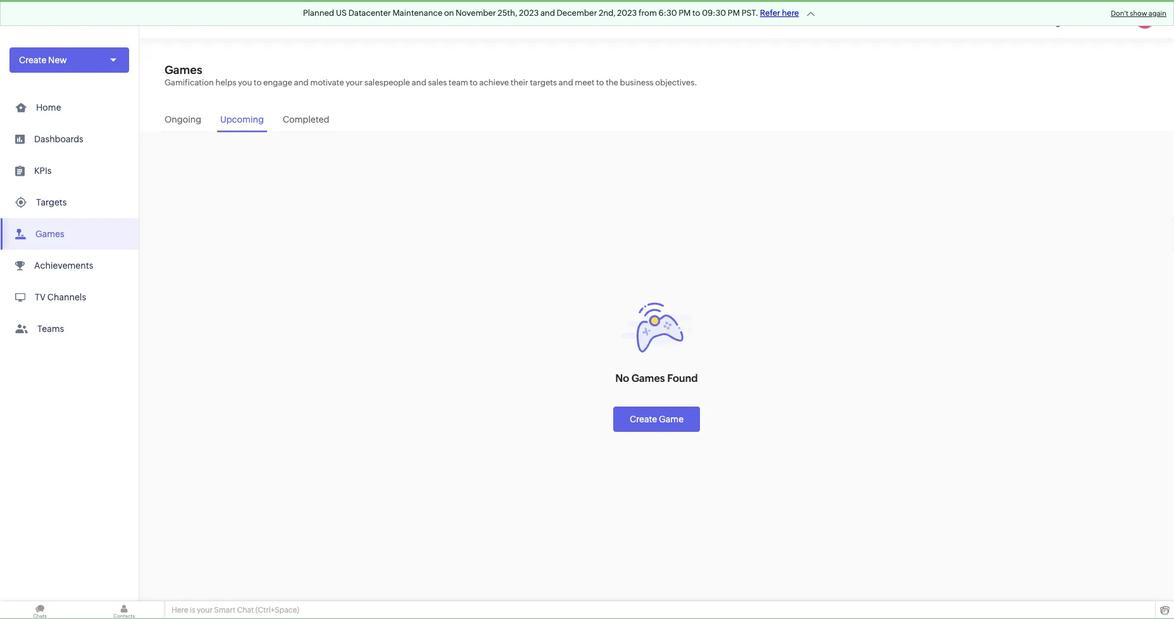 Task type: vqa. For each thing, say whether or not it's contained in the screenshot.
Ask Zia
no



Task type: describe. For each thing, give the bounding box(es) containing it.
planned
[[303, 8, 334, 18]]

don't
[[1112, 9, 1129, 17]]

your inside games gamification helps you to engage and motivate your salespeople and sales team to achieve their targets and meet to the business objectives.
[[346, 78, 363, 87]]

0 horizontal spatial your
[[197, 607, 213, 615]]

sales
[[428, 78, 447, 87]]

engage
[[263, 78, 293, 87]]

salespeople
[[365, 78, 410, 87]]

upcoming
[[220, 114, 264, 124]]

targets
[[36, 198, 67, 208]]

team
[[449, 78, 468, 87]]

their
[[511, 78, 529, 87]]

kpis
[[34, 166, 52, 176]]

to left 09:30
[[693, 8, 701, 18]]

refer here link
[[760, 8, 799, 18]]

channels
[[47, 293, 86, 303]]

games gamification helps you to engage and motivate your salespeople and sales team to achieve their targets and meet to the business objectives.
[[165, 63, 698, 87]]

and left december
[[541, 8, 555, 18]]

pst.
[[742, 8, 759, 18]]

1 2023 from the left
[[519, 8, 539, 18]]

teams
[[37, 324, 64, 334]]

november
[[456, 8, 496, 18]]

2 vertical spatial games
[[632, 373, 665, 384]]

and left sales
[[412, 78, 427, 87]]

home
[[36, 103, 61, 113]]

ongoing tab
[[161, 108, 205, 133]]

games for games gamification helps you to engage and motivate your salespeople and sales team to achieve their targets and meet to the business objectives.
[[165, 63, 202, 76]]

maintenance
[[393, 8, 443, 18]]

upcoming tab
[[217, 108, 267, 133]]

achievements
[[34, 261, 93, 271]]

chats image
[[0, 602, 80, 620]]

2 2023 from the left
[[618, 8, 637, 18]]

and left meet
[[559, 78, 574, 87]]

contacts image
[[84, 602, 164, 620]]

us
[[336, 8, 347, 18]]

to right you
[[254, 78, 262, 87]]

create for create game
[[630, 415, 658, 425]]

tv
[[35, 293, 46, 303]]

refer
[[760, 8, 781, 18]]

create new
[[19, 55, 67, 65]]

and right engage
[[294, 78, 309, 87]]

1 pm from the left
[[679, 8, 691, 18]]

dashboards
[[34, 134, 83, 144]]

completed
[[283, 114, 330, 124]]

smart
[[214, 607, 236, 615]]

games for games
[[35, 229, 64, 239]]

don't show again link
[[1112, 9, 1167, 17]]

show
[[1131, 9, 1148, 17]]

tab list containing ongoing
[[139, 108, 1175, 133]]

here
[[172, 607, 188, 615]]

datacenter
[[349, 8, 391, 18]]

list containing home
[[0, 92, 139, 345]]



Task type: locate. For each thing, give the bounding box(es) containing it.
1 vertical spatial create
[[630, 415, 658, 425]]

2023
[[519, 8, 539, 18], [618, 8, 637, 18]]

1 horizontal spatial create
[[630, 415, 658, 425]]

again
[[1149, 9, 1167, 17]]

user image
[[1135, 9, 1156, 29]]

2 pm from the left
[[728, 8, 740, 18]]

here
[[782, 8, 799, 18]]

0 horizontal spatial create
[[19, 55, 46, 65]]

create
[[19, 55, 46, 65], [630, 415, 658, 425]]

create game
[[630, 415, 684, 425]]

0 vertical spatial your
[[346, 78, 363, 87]]

0 horizontal spatial games
[[35, 229, 64, 239]]

to
[[693, 8, 701, 18], [254, 78, 262, 87], [470, 78, 478, 87], [597, 78, 604, 87]]

2023 right the 2nd,
[[618, 8, 637, 18]]

25th,
[[498, 8, 518, 18]]

2023 right 25th,
[[519, 8, 539, 18]]

games inside list
[[35, 229, 64, 239]]

1 vertical spatial your
[[197, 607, 213, 615]]

game
[[659, 415, 684, 425]]

and
[[541, 8, 555, 18], [294, 78, 309, 87], [412, 78, 427, 87], [559, 78, 574, 87]]

is
[[190, 607, 195, 615]]

(ctrl+space)
[[256, 607, 299, 615]]

your
[[346, 78, 363, 87], [197, 607, 213, 615]]

found
[[668, 373, 698, 384]]

planned us datacenter maintenance on november 25th, 2023 and december 2nd, 2023 from 6:30 pm to 09:30 pm pst. refer here
[[303, 8, 799, 18]]

from
[[639, 8, 657, 18]]

0 horizontal spatial pm
[[679, 8, 691, 18]]

don't show again
[[1112, 9, 1167, 17]]

completed tab
[[280, 108, 333, 133]]

games up gamification
[[165, 63, 202, 76]]

helps
[[216, 78, 236, 87]]

create left "new"
[[19, 55, 46, 65]]

your right the motivate
[[346, 78, 363, 87]]

gamification
[[165, 78, 214, 87]]

motivate
[[310, 78, 344, 87]]

pm
[[679, 8, 691, 18], [728, 8, 740, 18]]

0 vertical spatial create
[[19, 55, 46, 65]]

motivator
[[28, 13, 75, 25]]

create for create new
[[19, 55, 46, 65]]

create game button
[[614, 407, 700, 432]]

here is your smart chat (ctrl+space)
[[172, 607, 299, 615]]

games
[[165, 63, 202, 76], [35, 229, 64, 239], [632, 373, 665, 384]]

create inside create game button
[[630, 415, 658, 425]]

to left the
[[597, 78, 604, 87]]

6:30
[[659, 8, 677, 18]]

ongoing
[[165, 114, 201, 124]]

december
[[557, 8, 597, 18]]

pm left pst.
[[728, 8, 740, 18]]

0 vertical spatial games
[[165, 63, 202, 76]]

chat
[[237, 607, 254, 615]]

to right the team
[[470, 78, 478, 87]]

you
[[238, 78, 252, 87]]

list
[[0, 92, 139, 345]]

meet
[[575, 78, 595, 87]]

2 horizontal spatial games
[[632, 373, 665, 384]]

achieve
[[480, 78, 509, 87]]

09:30
[[702, 8, 727, 18]]

games inside games gamification helps you to engage and motivate your salespeople and sales team to achieve their targets and meet to the business objectives.
[[165, 63, 202, 76]]

games right no
[[632, 373, 665, 384]]

targets
[[530, 78, 557, 87]]

pm right 6:30
[[679, 8, 691, 18]]

1 horizontal spatial 2023
[[618, 8, 637, 18]]

your right is
[[197, 607, 213, 615]]

1 horizontal spatial games
[[165, 63, 202, 76]]

no
[[616, 373, 630, 384]]

no games found
[[616, 373, 698, 384]]

tv channels
[[35, 293, 86, 303]]

create left game at the right bottom of the page
[[630, 415, 658, 425]]

new
[[48, 55, 67, 65]]

1 horizontal spatial pm
[[728, 8, 740, 18]]

on
[[444, 8, 454, 18]]

1 vertical spatial games
[[35, 229, 64, 239]]

the
[[606, 78, 619, 87]]

business
[[620, 78, 654, 87]]

tab list
[[139, 108, 1175, 133]]

objectives.
[[656, 78, 698, 87]]

2nd,
[[599, 8, 616, 18]]

1 horizontal spatial your
[[346, 78, 363, 87]]

0 horizontal spatial 2023
[[519, 8, 539, 18]]

games down targets
[[35, 229, 64, 239]]



